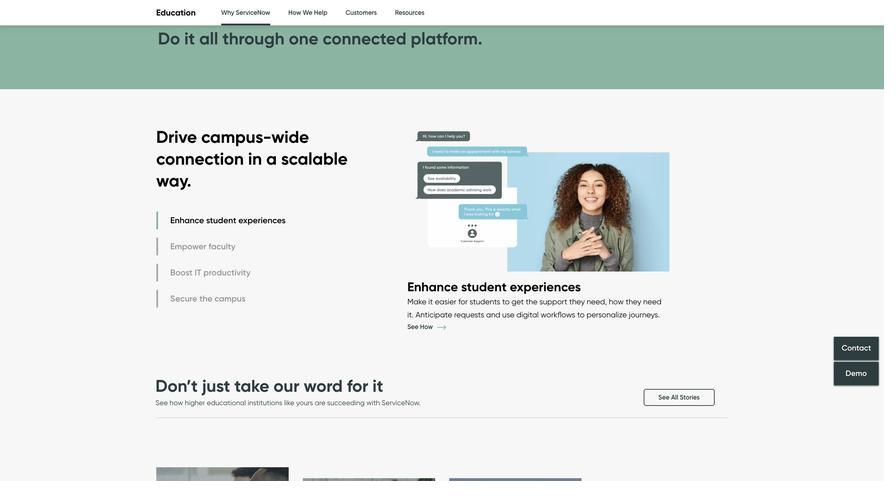 Task type: locate. For each thing, give the bounding box(es) containing it.
1 vertical spatial to
[[578, 311, 585, 320]]

do it all through one connected platform.
[[158, 28, 483, 49]]

digital
[[517, 311, 539, 320]]

1 vertical spatial how
[[420, 323, 433, 331]]

american university logo image
[[303, 479, 435, 482]]

empower faculty
[[170, 242, 236, 252]]

a
[[267, 148, 277, 170]]

connected
[[323, 28, 407, 49]]

resources link
[[395, 0, 425, 26]]

1 horizontal spatial how
[[420, 323, 433, 331]]

2 horizontal spatial see
[[659, 394, 670, 402]]

customers
[[346, 9, 377, 17]]

for up requests
[[459, 297, 468, 307]]

0 vertical spatial experiences
[[239, 216, 286, 226]]

how down anticipate
[[420, 323, 433, 331]]

boost it productivity link
[[156, 264, 288, 282]]

1 horizontal spatial they
[[626, 297, 642, 307]]

1 vertical spatial student
[[462, 279, 507, 295]]

1 vertical spatial experiences
[[510, 279, 582, 295]]

1 horizontal spatial how
[[610, 297, 624, 307]]

connection
[[156, 148, 244, 170]]

student inside the enhance student experiences make it easier for students to get the support they need, how they need it. anticipate requests and use digital workflows to personalize journeys.
[[462, 279, 507, 295]]

for up succeeding
[[347, 376, 369, 397]]

the right the secure
[[200, 294, 213, 304]]

personalize
[[587, 311, 628, 320]]

need
[[644, 297, 662, 307]]

help
[[314, 9, 328, 17]]

demo link
[[835, 362, 880, 386]]

they up journeys.
[[626, 297, 642, 307]]

0 vertical spatial student
[[206, 216, 237, 226]]

0 horizontal spatial they
[[570, 297, 585, 307]]

1 horizontal spatial student
[[462, 279, 507, 295]]

it left the all at top
[[184, 28, 195, 49]]

0 vertical spatial to
[[503, 297, 510, 307]]

it up with
[[373, 376, 384, 397]]

enhance up the empower
[[170, 216, 204, 226]]

it
[[195, 268, 202, 278]]

2 vertical spatial it
[[373, 376, 384, 397]]

0 vertical spatial it
[[184, 28, 195, 49]]

how up personalize
[[610, 297, 624, 307]]

to right workflows
[[578, 311, 585, 320]]

0 vertical spatial how
[[289, 9, 301, 17]]

experiences for enhance student experiences make it easier for students to get the support they need, how they need it. anticipate requests and use digital workflows to personalize journeys.
[[510, 279, 582, 295]]

don't
[[156, 376, 198, 397]]

experiences inside enhance student experiences link
[[239, 216, 286, 226]]

0 horizontal spatial it
[[184, 28, 195, 49]]

institutions
[[248, 399, 283, 408]]

experiences
[[239, 216, 286, 226], [510, 279, 582, 295]]

and
[[487, 311, 501, 320]]

the
[[200, 294, 213, 304], [526, 297, 538, 307]]

student up students
[[462, 279, 507, 295]]

1 horizontal spatial experiences
[[510, 279, 582, 295]]

see inside don't just take our word for it see how higher educational institutions like yours are succeeding with servicenow.
[[156, 399, 168, 408]]

campus
[[215, 294, 246, 304]]

0 horizontal spatial experiences
[[239, 216, 286, 226]]

0 horizontal spatial for
[[347, 376, 369, 397]]

0 horizontal spatial see
[[156, 399, 168, 408]]

stories
[[681, 394, 700, 402]]

just
[[202, 376, 230, 397]]

enhance up easier
[[408, 279, 459, 295]]

it
[[184, 28, 195, 49], [429, 297, 433, 307], [373, 376, 384, 397]]

make
[[408, 297, 427, 307]]

0 vertical spatial how
[[610, 297, 624, 307]]

enhance inside the enhance student experiences make it easier for students to get the support they need, how they need it. anticipate requests and use digital workflows to personalize journeys.
[[408, 279, 459, 295]]

1 horizontal spatial to
[[578, 311, 585, 320]]

support
[[540, 297, 568, 307]]

1 horizontal spatial enhance
[[408, 279, 459, 295]]

secure
[[170, 294, 197, 304]]

get
[[512, 297, 524, 307]]

students
[[470, 297, 501, 307]]

1 horizontal spatial the
[[526, 297, 538, 307]]

student
[[206, 216, 237, 226], [462, 279, 507, 295]]

see all stories link
[[644, 390, 715, 407]]

1 horizontal spatial it
[[373, 376, 384, 397]]

to
[[503, 297, 510, 307], [578, 311, 585, 320]]

how down don't
[[170, 399, 183, 408]]

how inside the enhance student experiences make it easier for students to get the support they need, how they need it. anticipate requests and use digital workflows to personalize journeys.
[[610, 297, 624, 307]]

yours
[[296, 399, 313, 408]]

enhance student experiences
[[170, 216, 286, 226]]

enhance
[[170, 216, 204, 226], [408, 279, 459, 295]]

1 vertical spatial enhance
[[408, 279, 459, 295]]

resources
[[395, 9, 425, 17]]

how
[[289, 9, 301, 17], [420, 323, 433, 331]]

why servicenow
[[221, 9, 270, 17]]

1 vertical spatial how
[[170, 399, 183, 408]]

1 horizontal spatial see
[[408, 323, 419, 331]]

for inside the enhance student experiences make it easier for students to get the support they need, how they need it. anticipate requests and use digital workflows to personalize journeys.
[[459, 297, 468, 307]]

use
[[503, 311, 515, 320]]

student for enhance student experiences make it easier for students to get the support they need, how they need it. anticipate requests and use digital workflows to personalize journeys.
[[462, 279, 507, 295]]

boost it productivity
[[170, 268, 251, 278]]

see left the 'all'
[[659, 394, 670, 402]]

0 horizontal spatial enhance
[[170, 216, 204, 226]]

drive
[[156, 126, 197, 148]]

experiences inside the enhance student experiences make it easier for students to get the support they need, how they need it. anticipate requests and use digital workflows to personalize journeys.
[[510, 279, 582, 295]]

see
[[408, 323, 419, 331], [659, 394, 670, 402], [156, 399, 168, 408]]

see down it.
[[408, 323, 419, 331]]

how
[[610, 297, 624, 307], [170, 399, 183, 408]]

why
[[221, 9, 234, 17]]

see down don't
[[156, 399, 168, 408]]

0 vertical spatial enhance
[[170, 216, 204, 226]]

student up faculty
[[206, 216, 237, 226]]

word
[[304, 376, 343, 397]]

boost
[[170, 268, 193, 278]]

to left get
[[503, 297, 510, 307]]

journeys.
[[629, 311, 660, 320]]

one
[[289, 28, 319, 49]]

for
[[459, 297, 468, 307], [347, 376, 369, 397]]

how left we
[[289, 9, 301, 17]]

campus-
[[201, 126, 272, 148]]

the up digital
[[526, 297, 538, 307]]

they
[[570, 297, 585, 307], [626, 297, 642, 307]]

it.
[[408, 311, 414, 320]]

with
[[367, 399, 380, 408]]

0 horizontal spatial to
[[503, 297, 510, 307]]

1 vertical spatial for
[[347, 376, 369, 397]]

we
[[303, 9, 313, 17]]

see all stories
[[659, 394, 700, 402]]

0 horizontal spatial how
[[170, 399, 183, 408]]

2 horizontal spatial it
[[429, 297, 433, 307]]

secure the campus link
[[156, 290, 288, 308]]

they left the need,
[[570, 297, 585, 307]]

how inside don't just take our word for it see how higher educational institutions like yours are succeeding with servicenow.
[[170, 399, 183, 408]]

1 vertical spatial it
[[429, 297, 433, 307]]

requests
[[455, 311, 485, 320]]

higher
[[185, 399, 205, 408]]

0 vertical spatial for
[[459, 297, 468, 307]]

it up anticipate
[[429, 297, 433, 307]]

see how
[[408, 323, 435, 331]]

0 horizontal spatial student
[[206, 216, 237, 226]]

0 horizontal spatial how
[[289, 9, 301, 17]]

1 horizontal spatial for
[[459, 297, 468, 307]]



Task type: vqa. For each thing, say whether or not it's contained in the screenshot.
executive sponsor
no



Task type: describe. For each thing, give the bounding box(es) containing it.
see for see how
[[408, 323, 419, 331]]

secure the campus
[[170, 294, 246, 304]]

experiences for enhance student experiences
[[239, 216, 286, 226]]

it inside don't just take our word for it see how higher educational institutions like yours are succeeding with servicenow.
[[373, 376, 384, 397]]

faculty
[[209, 242, 236, 252]]

scalable
[[281, 148, 348, 170]]

student for enhance student experiences
[[206, 216, 237, 226]]

university of maryland logo image
[[450, 479, 582, 482]]

how we help link
[[289, 0, 328, 26]]

wide
[[272, 126, 309, 148]]

succeeding
[[328, 399, 365, 408]]

how inside how we help link
[[289, 9, 301, 17]]

it inside the enhance student experiences make it easier for students to get the support they need, how they need it. anticipate requests and use digital workflows to personalize journeys.
[[429, 297, 433, 307]]

australian catholic university logo image
[[156, 468, 289, 482]]

why servicenow link
[[221, 0, 270, 28]]

for inside don't just take our word for it see how higher educational institutions like yours are succeeding with servicenow.
[[347, 376, 369, 397]]

through
[[223, 28, 285, 49]]

servicenow
[[236, 9, 270, 17]]

are
[[315, 399, 326, 408]]

see how link
[[408, 323, 457, 331]]

way.
[[156, 170, 192, 192]]

education
[[156, 8, 196, 18]]

productivity
[[204, 268, 251, 278]]

contact
[[842, 344, 872, 353]]

see for see all stories
[[659, 394, 670, 402]]

all
[[199, 28, 218, 49]]

workflows
[[541, 311, 576, 320]]

servicenow.
[[382, 399, 421, 408]]

1 they from the left
[[570, 297, 585, 307]]

enhance student experiences link
[[156, 212, 288, 230]]

anticipate
[[416, 311, 453, 320]]

platform.
[[411, 28, 483, 49]]

demo
[[847, 369, 868, 379]]

our
[[274, 376, 300, 397]]

take
[[235, 376, 270, 397]]

the inside the enhance student experiences make it easier for students to get the support they need, how they need it. anticipate requests and use digital workflows to personalize journeys.
[[526, 297, 538, 307]]

easier
[[435, 297, 457, 307]]

empower faculty link
[[156, 238, 288, 256]]

enhance for enhance student experiences make it easier for students to get the support they need, how they need it. anticipate requests and use digital workflows to personalize journeys.
[[408, 279, 459, 295]]

all
[[672, 394, 679, 402]]

don't just take our word for it see how higher educational institutions like yours are succeeding with servicenow.
[[156, 376, 421, 408]]

customers link
[[346, 0, 377, 26]]

educational
[[207, 399, 246, 408]]

like
[[284, 399, 295, 408]]

need,
[[587, 297, 608, 307]]

portrait of female student next to a screenshot of an automated chatbot conversation about academic advising. image
[[408, 117, 670, 279]]

drive campus-wide connection in a scalable way.
[[156, 126, 348, 192]]

enhance for enhance student experiences
[[170, 216, 204, 226]]

empower
[[170, 242, 207, 252]]

contact link
[[835, 337, 880, 361]]

do
[[158, 28, 180, 49]]

0 horizontal spatial the
[[200, 294, 213, 304]]

how we help
[[289, 9, 328, 17]]

enhance student experiences make it easier for students to get the support they need, how they need it. anticipate requests and use digital workflows to personalize journeys.
[[408, 279, 662, 320]]

2 they from the left
[[626, 297, 642, 307]]

in
[[248, 148, 262, 170]]



